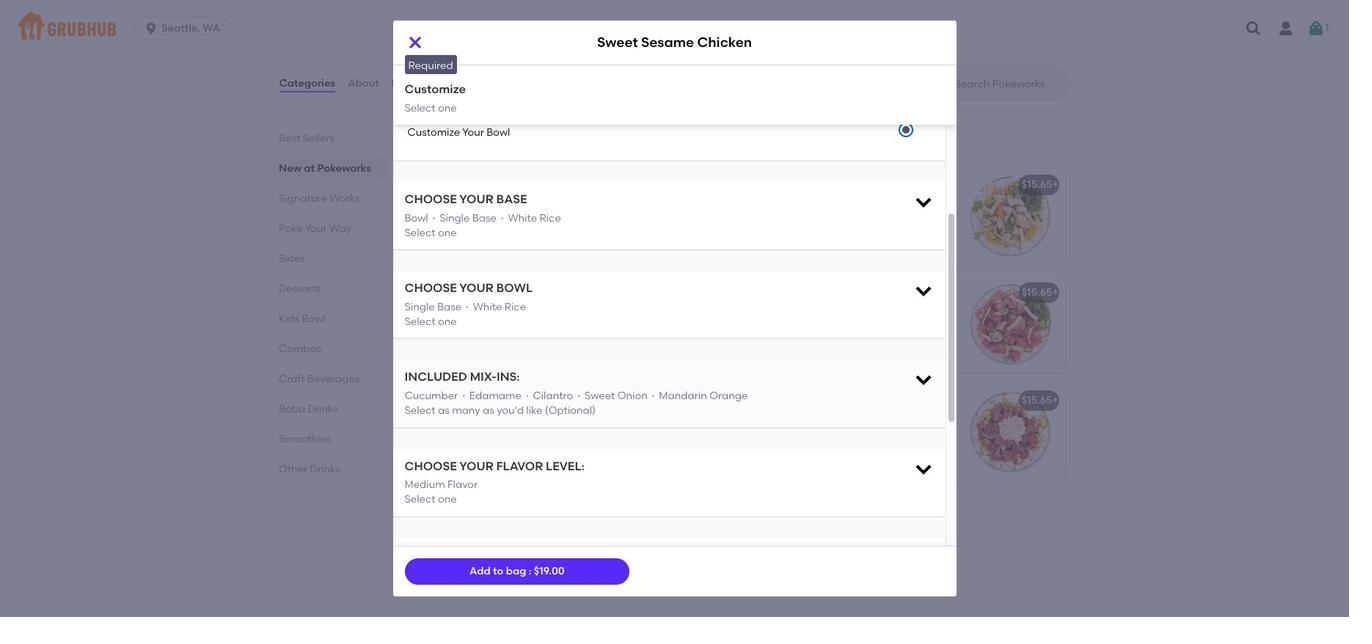 Task type: vqa. For each thing, say whether or not it's contained in the screenshot.
the topmost the 30
no



Task type: locate. For each thing, give the bounding box(es) containing it.
base down base
[[472, 212, 497, 224]]

luxe lobster bowl up choose your base bowl ∙ single base ∙ white rice select one
[[428, 179, 519, 191]]

0 vertical spatial salad,
[[537, 445, 567, 457]]

signature works up the poke your way
[[278, 192, 360, 205]]

0 horizontal spatial base
[[437, 301, 462, 313]]

seeds
[[582, 568, 611, 580]]

choose up tuna,
[[405, 281, 457, 295]]

green inside ahi tuna, cucumber, sweet onion, edamame, sriracha aioli flavor, masago, green onion, sesame seeds, onion crisps, shredded nori served over a bowl of white rice.
[[474, 337, 503, 349]]

single inside choose your base bowl ∙ single base ∙ white rice select one
[[440, 212, 470, 224]]

cucumber, up cilantro,
[[511, 415, 565, 428]]

a for sesame
[[488, 475, 494, 487]]

shoyu inside organic firm tofu, cucumber, sweet onion, shredded kale, edamame, sweet shoyu flavor, avocado, green onion, seaweed salad, sesame seeds served over a bowl of white rice.
[[461, 553, 491, 565]]

of
[[488, 367, 497, 379], [523, 475, 533, 487], [523, 582, 533, 595]]

1 horizontal spatial edamame,
[[537, 538, 592, 550]]

is
[[784, 83, 791, 96]]

1 vertical spatial sweet sesame chicken
[[757, 179, 874, 191]]

0 vertical spatial customize select one
[[405, 5, 466, 37]]

select inside the choose your bowl single base ∙ white rice select one
[[405, 316, 436, 328]]

your up flavor
[[460, 459, 494, 473]]

0 horizontal spatial chicken
[[697, 34, 752, 51]]

fresh
[[428, 445, 455, 457]]

customize down reviews button
[[408, 126, 460, 139]]

seattle, wa button
[[134, 17, 236, 40]]

1 vertical spatial base
[[437, 301, 462, 313]]

1 horizontal spatial with
[[846, 83, 867, 96]]

luxe lobster bowl image
[[626, 8, 736, 104], [626, 169, 736, 264]]

pineapple,
[[461, 430, 514, 442]]

0 vertical spatial cucumber,
[[475, 307, 528, 320]]

savory
[[757, 68, 789, 81]]

nori
[[542, 352, 561, 364]]

flavor, right aioli on the bottom left of the page
[[554, 322, 584, 335]]

4 select from the top
[[405, 316, 436, 328]]

0 vertical spatial luxe lobster bowl
[[428, 18, 519, 30]]

required
[[408, 59, 453, 72]]

luxe for sweet sesame chicken
[[428, 179, 452, 191]]

bowl down crisps,
[[461, 367, 485, 379]]

over down the add at the left bottom of page
[[464, 582, 485, 595]]

1 vertical spatial drinks
[[310, 463, 340, 475]]

one up spicy ahi
[[438, 227, 457, 239]]

a for onion
[[452, 367, 459, 379]]

0 vertical spatial sesame
[[539, 337, 577, 349]]

bowl for seeds,
[[497, 475, 521, 487]]

drinks down craft beverages
[[307, 403, 338, 415]]

∙
[[431, 212, 437, 224], [499, 212, 506, 224], [464, 301, 471, 313], [461, 390, 467, 402], [524, 390, 531, 402], [576, 390, 582, 402], [650, 390, 657, 402]]

2 vertical spatial of
[[523, 582, 533, 595]]

sesame inside ahi tuna, cucumber, sweet onion, edamame, sriracha aioli flavor, masago, green onion, sesame seeds, onion crisps, shredded nori served over a bowl of white rice.
[[539, 337, 577, 349]]

ponzu down (optional)
[[560, 430, 590, 442]]

hawaiian ahi image
[[955, 277, 1065, 372]]

customize your bowl
[[408, 126, 510, 139]]

works
[[495, 135, 544, 153], [329, 192, 360, 205]]

you'd
[[497, 404, 524, 417]]

1 choose from the top
[[405, 192, 457, 206]]

your inside the choose your bowl single base ∙ white rice select one
[[460, 281, 494, 295]]

your up tuna,
[[460, 281, 494, 295]]

0 vertical spatial bowl
[[461, 367, 485, 379]]

$15.65 + for umami ahi image in the bottom right of the page
[[1022, 394, 1059, 407]]

seaweed inside atlantic salmon, cucumber, sweet onion, pineapple, cilantro, ponzu fresh flavor, seaweed salad, green onion, sesame seeds, onion crisps served over a bowl of white rice.
[[490, 445, 535, 457]]

over for onion
[[428, 367, 450, 379]]

flavor, down the pineapple,
[[457, 445, 487, 457]]

ins:
[[497, 370, 520, 384]]

1 luxe lobster bowl from the top
[[428, 18, 519, 30]]

0 vertical spatial single
[[440, 212, 470, 224]]

1 vertical spatial onion
[[536, 460, 564, 472]]

served for seeds,
[[564, 352, 597, 364]]

5 one from the top
[[438, 493, 457, 506]]

firm
[[471, 523, 491, 535]]

0 vertical spatial shredded
[[492, 352, 540, 364]]

cucumber, up sriracha
[[475, 307, 528, 320]]

bowl
[[461, 367, 485, 379], [497, 475, 521, 487], [497, 582, 521, 595]]

flavor, inside organic firm tofu, cucumber, sweet onion, shredded kale, edamame, sweet shoyu flavor, avocado, green onion, seaweed salad, sesame seeds served over a bowl of white rice.
[[494, 553, 524, 565]]

shredded inside organic firm tofu, cucumber, sweet onion, shredded kale, edamame, sweet shoyu flavor, avocado, green onion, seaweed salad, sesame seeds served over a bowl of white rice.
[[461, 538, 509, 550]]

salad, inside atlantic salmon, cucumber, sweet onion, pineapple, cilantro, ponzu fresh flavor, seaweed salad, green onion, sesame seeds, onion crisps served over a bowl of white rice.
[[537, 445, 567, 457]]

of up edamame
[[488, 367, 497, 379]]

seeds, up included mix-ins: cucumber ∙ edamame ∙ cilantro ∙ sweet onion ∙ mandarin orange select as many as you'd like (optional)
[[580, 337, 611, 349]]

crisps
[[566, 460, 595, 472]]

edamame, down tuna,
[[428, 322, 483, 335]]

rice
[[540, 212, 561, 224], [505, 301, 526, 313]]

select down medium
[[405, 493, 436, 506]]

served inside atlantic salmon, cucumber, sweet onion, pineapple, cilantro, ponzu fresh flavor, seaweed salad, green onion, sesame seeds, onion crisps served over a bowl of white rice.
[[428, 475, 461, 487]]

with up savory
[[757, 54, 778, 66]]

2 customize select one from the top
[[405, 82, 466, 114]]

1 vertical spatial flavor,
[[457, 445, 487, 457]]

your inside "button"
[[462, 126, 484, 139]]

3 one from the top
[[438, 227, 457, 239]]

1 one from the top
[[438, 25, 457, 37]]

lobster up is
[[454, 18, 492, 30]]

signature down is
[[416, 135, 492, 153]]

select up spicy
[[405, 227, 436, 239]]

green inside savory chicken breast combined with delicate ramen noodles and our savory miso broth. this warm noodle soup is garnished with green onions.
[[869, 83, 898, 96]]

signature works up base
[[416, 135, 544, 153]]

sesame up nori
[[539, 337, 577, 349]]

noodle
[[903, 68, 938, 81]]

a inside organic firm tofu, cucumber, sweet onion, shredded kale, edamame, sweet shoyu flavor, avocado, green onion, seaweed salad, sesame seeds served over a bowl of white rice.
[[488, 582, 494, 595]]

onion down masago,
[[428, 352, 456, 364]]

svg image for choose your base
[[913, 192, 934, 212]]

4 one from the top
[[438, 316, 457, 328]]

customize down order as is
[[405, 82, 466, 96]]

1 vertical spatial single
[[405, 301, 435, 313]]

1 vertical spatial luxe lobster bowl image
[[626, 169, 736, 264]]

salmon,
[[470, 415, 509, 428]]

$15.65 + for yuzu ponzu salmon image
[[693, 394, 730, 407]]

best sellers
[[278, 132, 334, 145]]

bowl inside atlantic salmon, cucumber, sweet onion, pineapple, cilantro, ponzu fresh flavor, seaweed salad, green onion, sesame seeds, onion crisps served over a bowl of white rice.
[[497, 475, 521, 487]]

2 luxe from the top
[[428, 179, 452, 191]]

svg image for choose your bowl
[[913, 280, 934, 301]]

1 vertical spatial seeds,
[[502, 460, 534, 472]]

1 vertical spatial rice
[[505, 301, 526, 313]]

1 horizontal spatial flavor,
[[494, 553, 524, 565]]

+ for umami ahi image in the bottom right of the page
[[1053, 394, 1059, 407]]

edamame, up avocado,
[[537, 538, 592, 550]]

+
[[724, 18, 730, 30], [724, 179, 730, 191], [1053, 179, 1059, 191], [1053, 286, 1059, 299], [724, 394, 730, 407], [1053, 394, 1059, 407]]

base down spicy ahi
[[437, 301, 462, 313]]

flavor, down kale,
[[494, 553, 524, 565]]

cilantro,
[[517, 430, 557, 442]]

served down the fresh
[[428, 475, 461, 487]]

rice. inside ahi tuna, cucumber, sweet onion, edamame, sriracha aioli flavor, masago, green onion, sesame seeds, onion crisps, shredded nori served over a bowl of white rice.
[[529, 367, 550, 379]]

3 select from the top
[[405, 227, 436, 239]]

rice. inside organic firm tofu, cucumber, sweet onion, shredded kale, edamame, sweet shoyu flavor, avocado, green onion, seaweed salad, sesame seeds served over a bowl of white rice.
[[565, 582, 586, 595]]

0 horizontal spatial signature
[[278, 192, 327, 205]]

ahi down spicy
[[428, 307, 444, 320]]

shredded down the firm
[[461, 538, 509, 550]]

0 vertical spatial over
[[428, 367, 450, 379]]

1 luxe lobster bowl image from the top
[[626, 8, 736, 104]]

0 vertical spatial seaweed
[[490, 445, 535, 457]]

$19.00
[[534, 565, 565, 577]]

boba
[[278, 403, 305, 415]]

green down warm
[[869, 83, 898, 96]]

seeds, down cilantro,
[[502, 460, 534, 472]]

drinks right other
[[310, 463, 340, 475]]

0 vertical spatial luxe lobster bowl image
[[626, 8, 736, 104]]

shoyu
[[461, 502, 492, 515], [461, 553, 491, 565]]

1 vertical spatial over
[[464, 475, 485, 487]]

$15.65 for sweet sesame chicken image
[[1022, 179, 1053, 191]]

cucumber
[[405, 390, 458, 402]]

sweet shoyu tofu (v)
[[428, 502, 531, 515]]

your left base
[[460, 192, 494, 206]]

combos
[[278, 343, 321, 355]]

5 select from the top
[[405, 404, 436, 417]]

ahi inside ahi tuna, cucumber, sweet onion, edamame, sriracha aioli flavor, masago, green onion, sesame seeds, onion crisps, shredded nori served over a bowl of white rice.
[[428, 307, 444, 320]]

one down flavor
[[438, 493, 457, 506]]

white inside atlantic salmon, cucumber, sweet onion, pineapple, cilantro, ponzu fresh flavor, seaweed salad, green onion, sesame seeds, onion crisps served over a bowl of white rice.
[[535, 475, 562, 487]]

shoyu up the firm
[[461, 502, 492, 515]]

2 vertical spatial customize
[[408, 126, 460, 139]]

1 vertical spatial luxe
[[428, 179, 452, 191]]

yuzu ponzu salmon image
[[626, 385, 736, 480]]

sweet inside ahi tuna, cucumber, sweet onion, edamame, sriracha aioli flavor, masago, green onion, sesame seeds, onion crisps, shredded nori served over a bowl of white rice.
[[531, 307, 560, 320]]

signature
[[416, 135, 492, 153], [278, 192, 327, 205]]

sesame inside organic firm tofu, cucumber, sweet onion, shredded kale, edamame, sweet shoyu flavor, avocado, green onion, seaweed salad, sesame seeds served over a bowl of white rice.
[[541, 568, 580, 580]]

of down 'flavor'
[[523, 475, 533, 487]]

green inside organic firm tofu, cucumber, sweet onion, shredded kale, edamame, sweet shoyu flavor, avocado, green onion, seaweed salad, sesame seeds served over a bowl of white rice.
[[576, 553, 605, 565]]

1 vertical spatial salad,
[[509, 568, 539, 580]]

main navigation navigation
[[0, 0, 1349, 57]]

edamame, inside ahi tuna, cucumber, sweet onion, edamame, sriracha aioli flavor, masago, green onion, sesame seeds, onion crisps, shredded nori served over a bowl of white rice.
[[428, 322, 483, 335]]

flavor,
[[554, 322, 584, 335], [457, 445, 487, 457], [494, 553, 524, 565]]

select down cucumber
[[405, 404, 436, 417]]

$15.65 for umami ahi image in the bottom right of the page
[[1022, 394, 1053, 407]]

your inside choose your flavor level: medium flavor select one
[[460, 459, 494, 473]]

white up 'salmon'
[[500, 367, 527, 379]]

rice. inside atlantic salmon, cucumber, sweet onion, pineapple, cilantro, ponzu fresh flavor, seaweed salad, green onion, sesame seeds, onion crisps served over a bowl of white rice.
[[565, 475, 586, 487]]

flavor, inside ahi tuna, cucumber, sweet onion, edamame, sriracha aioli flavor, masago, green onion, sesame seeds, onion crisps, shredded nori served over a bowl of white rice.
[[554, 322, 584, 335]]

ahi up tuna,
[[458, 286, 475, 299]]

white down 'level:'
[[535, 475, 562, 487]]

2 vertical spatial white
[[535, 582, 562, 595]]

green up crisps at bottom
[[570, 445, 599, 457]]

(optional)
[[545, 404, 596, 417]]

savory
[[757, 39, 791, 51]]

3 choose from the top
[[405, 459, 457, 473]]

served for onion,
[[428, 475, 461, 487]]

1 vertical spatial white
[[535, 475, 562, 487]]

0 vertical spatial served
[[564, 352, 597, 364]]

choose down customize your bowl
[[405, 192, 457, 206]]

0 vertical spatial signature
[[416, 135, 492, 153]]

salad, up 'level:'
[[537, 445, 567, 457]]

white
[[500, 367, 527, 379], [535, 475, 562, 487], [535, 582, 562, 595]]

sweet for ponzu
[[567, 415, 596, 428]]

1 vertical spatial shredded
[[461, 538, 509, 550]]

sweet up 'seeds'
[[574, 523, 603, 535]]

svg image inside seattle, wa button
[[144, 21, 159, 36]]

drinks for other drinks
[[310, 463, 340, 475]]

0 horizontal spatial seeds,
[[502, 460, 534, 472]]

0 vertical spatial choose
[[405, 192, 457, 206]]

sweet up aioli on the bottom left of the page
[[531, 307, 560, 320]]

shoyu left to
[[461, 553, 491, 565]]

bowl inside "button"
[[487, 126, 510, 139]]

sesame
[[539, 337, 577, 349], [461, 460, 500, 472], [541, 568, 580, 580]]

drinks
[[307, 403, 338, 415], [310, 463, 340, 475]]

green inside atlantic salmon, cucumber, sweet onion, pineapple, cilantro, ponzu fresh flavor, seaweed salad, green onion, sesame seeds, onion crisps served over a bowl of white rice.
[[570, 445, 599, 457]]

edamame
[[470, 390, 522, 402]]

base
[[496, 192, 527, 206]]

0 horizontal spatial svg image
[[406, 34, 424, 51]]

luxe lobster bowl image for chicken
[[626, 8, 736, 104]]

bowl down 'flavor'
[[497, 475, 521, 487]]

as down edamame
[[483, 404, 494, 417]]

0 horizontal spatial as
[[438, 404, 450, 417]]

a inside ahi tuna, cucumber, sweet onion, edamame, sriracha aioli flavor, masago, green onion, sesame seeds, onion crisps, shredded nori served over a bowl of white rice.
[[452, 367, 459, 379]]

0 vertical spatial signature works
[[416, 135, 544, 153]]

over
[[428, 367, 450, 379], [464, 475, 485, 487], [464, 582, 485, 595]]

cucumber, inside ahi tuna, cucumber, sweet onion, edamame, sriracha aioli flavor, masago, green onion, sesame seeds, onion crisps, shredded nori served over a bowl of white rice.
[[475, 307, 528, 320]]

shredded inside ahi tuna, cucumber, sweet onion, edamame, sriracha aioli flavor, masago, green onion, sesame seeds, onion crisps, shredded nori served over a bowl of white rice.
[[492, 352, 540, 364]]

1 horizontal spatial signature
[[416, 135, 492, 153]]

rice. down crisps at bottom
[[565, 475, 586, 487]]

sweet down cilantro
[[567, 415, 596, 428]]

luxe lobster bowl for chicken
[[428, 18, 519, 30]]

green up 'seeds'
[[576, 553, 605, 565]]

0 vertical spatial sweet sesame chicken
[[597, 34, 752, 51]]

0 vertical spatial works
[[495, 135, 544, 153]]

bowl inside ahi tuna, cucumber, sweet onion, edamame, sriracha aioli flavor, masago, green onion, sesame seeds, onion crisps, shredded nori served over a bowl of white rice.
[[461, 367, 485, 379]]

1 vertical spatial works
[[329, 192, 360, 205]]

yuzu ponzu salmon
[[428, 394, 525, 407]]

one up customize your bowl
[[438, 102, 457, 114]]

2 vertical spatial rice.
[[565, 582, 586, 595]]

spicy
[[428, 286, 456, 299]]

1 vertical spatial served
[[428, 475, 461, 487]]

1 vertical spatial ahi
[[428, 307, 444, 320]]

2 vertical spatial cucumber,
[[518, 523, 572, 535]]

+ for 'hawaiian ahi' image
[[1053, 286, 1059, 299]]

1 as from the left
[[438, 404, 450, 417]]

of inside ahi tuna, cucumber, sweet onion, edamame, sriracha aioli flavor, masago, green onion, sesame seeds, onion crisps, shredded nori served over a bowl of white rice.
[[488, 367, 497, 379]]

your inside choose your base bowl ∙ single base ∙ white rice select one
[[460, 192, 494, 206]]

cucumber, up kale,
[[518, 523, 572, 535]]

desserts
[[278, 283, 321, 295]]

tofu,
[[493, 523, 516, 535]]

a
[[452, 367, 459, 379], [488, 475, 494, 487], [488, 582, 494, 595]]

as
[[438, 404, 450, 417], [483, 404, 494, 417]]

0 vertical spatial white
[[500, 367, 527, 379]]

sweet inside organic firm tofu, cucumber, sweet onion, shredded kale, edamame, sweet shoyu flavor, avocado, green onion, seaweed salad, sesame seeds served over a bowl of white rice.
[[428, 553, 459, 565]]

one
[[438, 25, 457, 37], [438, 102, 457, 114], [438, 227, 457, 239], [438, 316, 457, 328], [438, 493, 457, 506]]

seeds,
[[580, 337, 611, 349], [502, 460, 534, 472]]

sesame
[[641, 34, 694, 51], [790, 179, 830, 191]]

1 vertical spatial bowl
[[497, 475, 521, 487]]

choose your bowl single base ∙ white rice select one
[[405, 281, 533, 328]]

one up the 'required'
[[438, 25, 457, 37]]

2 shoyu from the top
[[461, 553, 491, 565]]

white down base
[[508, 212, 537, 224]]

1 vertical spatial edamame,
[[537, 538, 592, 550]]

white inside organic firm tofu, cucumber, sweet onion, shredded kale, edamame, sweet shoyu flavor, avocado, green onion, seaweed salad, sesame seeds served over a bowl of white rice.
[[535, 582, 562, 595]]

0 vertical spatial sweet
[[531, 307, 560, 320]]

lobster up choose your base bowl ∙ single base ∙ white rice select one
[[454, 179, 492, 191]]

onion inside ahi tuna, cucumber, sweet onion, edamame, sriracha aioli flavor, masago, green onion, sesame seeds, onion crisps, shredded nori served over a bowl of white rice.
[[428, 352, 456, 364]]

cilantro
[[533, 390, 573, 402]]

a down crisps,
[[452, 367, 459, 379]]

2 vertical spatial sweet
[[574, 523, 603, 535]]

2 your from the top
[[460, 281, 494, 295]]

seattle, wa
[[162, 22, 220, 34]]

works up base
[[495, 135, 544, 153]]

svg image
[[1308, 20, 1326, 37], [144, 21, 159, 36], [913, 192, 934, 212], [913, 280, 934, 301], [913, 369, 934, 390]]

one up masago,
[[438, 316, 457, 328]]

2 horizontal spatial svg image
[[1245, 20, 1263, 37]]

0 vertical spatial flavor,
[[554, 322, 584, 335]]

luxe
[[428, 18, 452, 30], [428, 179, 452, 191]]

salad, right to
[[509, 568, 539, 580]]

signature works
[[416, 135, 544, 153], [278, 192, 360, 205]]

0 vertical spatial drinks
[[307, 403, 338, 415]]

+ for yuzu ponzu salmon image
[[724, 394, 730, 407]]

2 luxe lobster bowl image from the top
[[626, 169, 736, 264]]

1 lobster from the top
[[454, 18, 492, 30]]

1 horizontal spatial white
[[508, 212, 537, 224]]

customize select one up the 'required'
[[405, 5, 466, 37]]

as down cucumber
[[438, 404, 450, 417]]

seeds, inside atlantic salmon, cucumber, sweet onion, pineapple, cilantro, ponzu fresh flavor, seaweed salad, green onion, sesame seeds, onion crisps served over a bowl of white rice.
[[502, 460, 534, 472]]

choose inside choose your flavor level: medium flavor select one
[[405, 459, 457, 473]]

with
[[757, 54, 778, 66], [846, 83, 867, 96]]

1 vertical spatial seaweed
[[461, 568, 506, 580]]

1 horizontal spatial rice
[[540, 212, 561, 224]]

sweet inside atlantic salmon, cucumber, sweet onion, pineapple, cilantro, ponzu fresh flavor, seaweed salad, green onion, sesame seeds, onion crisps served over a bowl of white rice.
[[567, 415, 596, 428]]

of for crisps,
[[488, 367, 497, 379]]

green up crisps,
[[474, 337, 503, 349]]

one inside choose your base bowl ∙ single base ∙ white rice select one
[[438, 227, 457, 239]]

0 vertical spatial your
[[462, 126, 484, 139]]

sweet
[[531, 307, 560, 320], [567, 415, 596, 428], [574, 523, 603, 535]]

2 vertical spatial served
[[428, 582, 461, 595]]

over inside ahi tuna, cucumber, sweet onion, edamame, sriracha aioli flavor, masago, green onion, sesame seeds, onion crisps, shredded nori served over a bowl of white rice.
[[428, 367, 450, 379]]

customize select one down order as is
[[405, 82, 466, 114]]

edamame,
[[428, 322, 483, 335], [537, 538, 592, 550]]

0 vertical spatial rice.
[[529, 367, 550, 379]]

ponzu down mix- on the left of the page
[[454, 394, 485, 407]]

select down reviews
[[405, 102, 436, 114]]

salmon
[[487, 394, 525, 407]]

bag
[[506, 565, 526, 577]]

1 horizontal spatial base
[[472, 212, 497, 224]]

shredded up the 'ins:'
[[492, 352, 540, 364]]

signature down at
[[278, 192, 327, 205]]

cucumber, inside organic firm tofu, cucumber, sweet onion, shredded kale, edamame, sweet shoyu flavor, avocado, green onion, seaweed salad, sesame seeds served over a bowl of white rice.
[[518, 523, 572, 535]]

rice. for crisps
[[565, 475, 586, 487]]

works down pokeworks at the top
[[329, 192, 360, 205]]

white up sriracha
[[473, 301, 502, 313]]

choose inside choose your base bowl ∙ single base ∙ white rice select one
[[405, 192, 457, 206]]

white inside ahi tuna, cucumber, sweet onion, edamame, sriracha aioli flavor, masago, green onion, sesame seeds, onion crisps, shredded nori served over a bowl of white rice.
[[500, 367, 527, 379]]

other drinks
[[278, 463, 340, 475]]

1 luxe from the top
[[428, 18, 452, 30]]

select up the 'required'
[[405, 25, 436, 37]]

cucumber,
[[475, 307, 528, 320], [511, 415, 565, 428], [518, 523, 572, 535]]

2 vertical spatial bowl
[[497, 582, 521, 595]]

customize
[[405, 5, 466, 19], [405, 82, 466, 96], [408, 126, 460, 139]]

kale,
[[511, 538, 534, 550]]

many
[[452, 404, 480, 417]]

select inside choose your base bowl ∙ single base ∙ white rice select one
[[405, 227, 436, 239]]

drinks for boba drinks
[[307, 403, 338, 415]]

cucumber, inside atlantic salmon, cucumber, sweet onion, pineapple, cilantro, ponzu fresh flavor, seaweed salad, green onion, sesame seeds, onion crisps served over a bowl of white rice.
[[511, 415, 565, 428]]

1 vertical spatial cucumber,
[[511, 415, 565, 428]]

ponzu inside atlantic salmon, cucumber, sweet onion, pineapple, cilantro, ponzu fresh flavor, seaweed salad, green onion, sesame seeds, onion crisps served over a bowl of white rice.
[[560, 430, 590, 442]]

0 vertical spatial onion
[[428, 352, 456, 364]]

luxe up the 'required'
[[428, 18, 452, 30]]

0 vertical spatial lobster
[[454, 18, 492, 30]]

ponzu
[[454, 394, 485, 407], [560, 430, 590, 442]]

1 vertical spatial shoyu
[[461, 553, 491, 565]]

flavor, inside atlantic salmon, cucumber, sweet onion, pineapple, cilantro, ponzu fresh flavor, seaweed salad, green onion, sesame seeds, onion crisps served over a bowl of white rice.
[[457, 445, 487, 457]]

rice.
[[529, 367, 550, 379], [565, 475, 586, 487], [565, 582, 586, 595]]

onion
[[618, 390, 648, 402]]

0 vertical spatial of
[[488, 367, 497, 379]]

(v)
[[518, 502, 531, 515]]

your
[[460, 192, 494, 206], [460, 281, 494, 295], [460, 459, 494, 473]]

served inside ahi tuna, cucumber, sweet onion, edamame, sriracha aioli flavor, masago, green onion, sesame seeds, onion crisps, shredded nori served over a bowl of white rice.
[[564, 352, 597, 364]]

sesame down avocado,
[[541, 568, 580, 580]]

included mix-ins: cucumber ∙ edamame ∙ cilantro ∙ sweet onion ∙ mandarin orange select as many as you'd like (optional)
[[405, 370, 748, 417]]

of inside organic firm tofu, cucumber, sweet onion, shredded kale, edamame, sweet shoyu flavor, avocado, green onion, seaweed salad, sesame seeds served over a bowl of white rice.
[[523, 582, 533, 595]]

luxe up choose your base bowl ∙ single base ∙ white rice select one
[[428, 179, 452, 191]]

2 luxe lobster bowl from the top
[[428, 179, 519, 191]]

bowl for crisps,
[[461, 367, 485, 379]]

1 vertical spatial customize select one
[[405, 82, 466, 114]]

choose for choose your bowl
[[405, 281, 457, 295]]

rice. down nori
[[529, 367, 550, 379]]

mandarin
[[659, 390, 707, 402]]

1 vertical spatial sweet
[[567, 415, 596, 428]]

choose inside the choose your bowl single base ∙ white rice select one
[[405, 281, 457, 295]]

2 vertical spatial your
[[460, 459, 494, 473]]

of inside atlantic salmon, cucumber, sweet onion, pineapple, cilantro, ponzu fresh flavor, seaweed salad, green onion, sesame seeds, onion crisps served over a bowl of white rice.
[[523, 475, 533, 487]]

onion left crisps at bottom
[[536, 460, 564, 472]]

with down this
[[846, 83, 867, 96]]

single inside the choose your bowl single base ∙ white rice select one
[[405, 301, 435, 313]]

1 horizontal spatial sweet sesame chicken
[[757, 179, 874, 191]]

svg image
[[1245, 20, 1263, 37], [406, 34, 424, 51], [913, 458, 934, 479]]

2 vertical spatial over
[[464, 582, 485, 595]]

over up cucumber
[[428, 367, 450, 379]]

over up the sweet shoyu tofu (v) on the bottom left of page
[[464, 475, 485, 487]]

shredded
[[492, 352, 540, 364], [461, 538, 509, 550]]

lobster
[[454, 18, 492, 30], [454, 179, 492, 191]]

rice. down 'seeds'
[[565, 582, 586, 595]]

a inside atlantic salmon, cucumber, sweet onion, pineapple, cilantro, ponzu fresh flavor, seaweed salad, green onion, sesame seeds, onion crisps served over a bowl of white rice.
[[488, 475, 494, 487]]

$15.65 + for sweet sesame chicken image
[[1022, 179, 1059, 191]]

over inside atlantic salmon, cucumber, sweet onion, pineapple, cilantro, ponzu fresh flavor, seaweed salad, green onion, sesame seeds, onion crisps served over a bowl of white rice.
[[464, 475, 485, 487]]

craft
[[278, 373, 305, 385]]

spicy ahi image
[[626, 277, 736, 372]]

1 horizontal spatial your
[[462, 126, 484, 139]]

1 shoyu from the top
[[461, 502, 492, 515]]

seaweed
[[490, 445, 535, 457], [461, 568, 506, 580]]

customize up the 'required'
[[405, 5, 466, 19]]

sweet for aioli
[[531, 307, 560, 320]]

2 choose from the top
[[405, 281, 457, 295]]

white
[[508, 212, 537, 224], [473, 301, 502, 313]]

1 vertical spatial your
[[460, 281, 494, 295]]

umami ahi image
[[955, 385, 1065, 480]]

a down to
[[488, 582, 494, 595]]

base
[[472, 212, 497, 224], [437, 301, 462, 313]]

$15.65 + for 'hawaiian ahi' image
[[1022, 286, 1059, 299]]

served down "organic"
[[428, 582, 461, 595]]

0 vertical spatial your
[[460, 192, 494, 206]]

over for sesame
[[464, 475, 485, 487]]

1 vertical spatial luxe lobster bowl
[[428, 179, 519, 191]]

of down : in the bottom of the page
[[523, 582, 533, 595]]

categories
[[279, 77, 335, 89]]

0 vertical spatial sesame
[[641, 34, 694, 51]]

0 horizontal spatial edamame,
[[428, 322, 483, 335]]

rice. for nori
[[529, 367, 550, 379]]

a right flavor
[[488, 475, 494, 487]]

sesame up flavor
[[461, 460, 500, 472]]

0 vertical spatial a
[[452, 367, 459, 379]]

1 vertical spatial sesame
[[790, 179, 830, 191]]

rice inside the choose your bowl single base ∙ white rice select one
[[505, 301, 526, 313]]

white down the $19.00
[[535, 582, 562, 595]]

select down spicy
[[405, 316, 436, 328]]

of for seeds,
[[523, 475, 533, 487]]

0 vertical spatial ponzu
[[454, 394, 485, 407]]

edamame, inside organic firm tofu, cucumber, sweet onion, shredded kale, edamame, sweet shoyu flavor, avocado, green onion, seaweed salad, sesame seeds served over a bowl of white rice.
[[537, 538, 592, 550]]

customize your bowl button
[[393, 105, 945, 161]]

2 lobster from the top
[[454, 179, 492, 191]]

choose down the fresh
[[405, 459, 457, 473]]

1 vertical spatial choose
[[405, 281, 457, 295]]

6 select from the top
[[405, 493, 436, 506]]

0 vertical spatial shoyu
[[461, 502, 492, 515]]

1 your from the top
[[460, 192, 494, 206]]

2 one from the top
[[438, 102, 457, 114]]

served right nori
[[564, 352, 597, 364]]

luxe lobster bowl up is
[[428, 18, 519, 30]]

1 vertical spatial rice.
[[565, 475, 586, 487]]

sweet
[[597, 34, 638, 51], [757, 179, 788, 191], [585, 390, 615, 402], [428, 502, 459, 515], [428, 553, 459, 565]]

0 horizontal spatial white
[[473, 301, 502, 313]]

0 vertical spatial white
[[508, 212, 537, 224]]

bowl down bag
[[497, 582, 521, 595]]

3 your from the top
[[460, 459, 494, 473]]



Task type: describe. For each thing, give the bounding box(es) containing it.
best
[[278, 132, 300, 145]]

1 vertical spatial chicken
[[697, 34, 752, 51]]

like
[[526, 404, 543, 417]]

1 select from the top
[[405, 25, 436, 37]]

sellers
[[302, 132, 334, 145]]

0 vertical spatial chicken
[[757, 18, 798, 30]]

garnished
[[793, 83, 843, 96]]

choose your flavor level: medium flavor select one
[[405, 459, 585, 506]]

sweet sesame chicken image
[[955, 169, 1065, 264]]

lobster for sweet sesame chicken
[[454, 179, 492, 191]]

crisps,
[[458, 352, 490, 364]]

wa
[[203, 22, 220, 34]]

0 horizontal spatial with
[[757, 54, 778, 66]]

craft beverages
[[278, 373, 359, 385]]

rice inside choose your base bowl ∙ single base ∙ white rice select one
[[540, 212, 561, 224]]

about
[[348, 77, 379, 89]]

warm
[[872, 68, 901, 81]]

0 horizontal spatial works
[[329, 192, 360, 205]]

level:
[[546, 459, 585, 473]]

0 horizontal spatial signature works
[[278, 192, 360, 205]]

new
[[278, 162, 301, 175]]

1 horizontal spatial sesame
[[790, 179, 830, 191]]

your for customize
[[462, 126, 484, 139]]

white for shredded
[[500, 367, 527, 379]]

onions.
[[901, 83, 936, 96]]

chicken
[[793, 39, 832, 51]]

kids bowl
[[278, 313, 325, 325]]

aioli
[[530, 322, 551, 335]]

tofu
[[494, 502, 516, 515]]

order
[[408, 70, 437, 82]]

mix-
[[470, 370, 497, 384]]

luxe for chicken noodle soup
[[428, 18, 452, 30]]

tuna,
[[447, 307, 473, 320]]

this
[[850, 68, 870, 81]]

sides
[[278, 252, 305, 265]]

kids
[[278, 313, 299, 325]]

about button
[[347, 57, 380, 110]]

svg image inside '1' button
[[1308, 20, 1326, 37]]

bowl inside organic firm tofu, cucumber, sweet onion, shredded kale, edamame, sweet shoyu flavor, avocado, green onion, seaweed salad, sesame seeds served over a bowl of white rice.
[[497, 582, 521, 595]]

1 horizontal spatial ahi
[[458, 286, 475, 299]]

salad, inside organic firm tofu, cucumber, sweet onion, shredded kale, edamame, sweet shoyu flavor, avocado, green onion, seaweed salad, sesame seeds served over a bowl of white rice.
[[509, 568, 539, 580]]

white inside the choose your bowl single base ∙ white rice select one
[[473, 301, 502, 313]]

smoothies
[[278, 433, 331, 445]]

avocado,
[[526, 553, 573, 565]]

served inside organic firm tofu, cucumber, sweet onion, shredded kale, edamame, sweet shoyu flavor, avocado, green onion, seaweed salad, sesame seeds served over a bowl of white rice.
[[428, 582, 461, 595]]

0 horizontal spatial sesame
[[641, 34, 694, 51]]

your for poke
[[305, 222, 327, 235]]

2 horizontal spatial chicken
[[833, 179, 874, 191]]

categories button
[[278, 57, 336, 110]]

your for bowl
[[460, 281, 494, 295]]

organic firm tofu, cucumber, sweet onion, shredded kale, edamame, sweet shoyu flavor, avocado, green onion, seaweed salad, sesame seeds served over a bowl of white rice.
[[428, 523, 611, 595]]

yuzu
[[428, 394, 452, 407]]

svg image for included mix-ins:
[[913, 369, 934, 390]]

chicken noodle soup image
[[955, 8, 1065, 104]]

1 button
[[1308, 15, 1329, 42]]

flavor
[[496, 459, 543, 473]]

0 vertical spatial customize
[[405, 5, 466, 19]]

svg image inside main navigation navigation
[[1245, 20, 1263, 37]]

$15.65 for yuzu ponzu salmon image
[[693, 394, 724, 407]]

poke your way
[[278, 222, 351, 235]]

reviews button
[[391, 57, 433, 110]]

cucumber, for sriracha
[[475, 307, 528, 320]]

sweet inside organic firm tofu, cucumber, sweet onion, shredded kale, edamame, sweet shoyu flavor, avocado, green onion, seaweed salad, sesame seeds served over a bowl of white rice.
[[574, 523, 603, 535]]

bowl
[[496, 281, 533, 295]]

select inside choose your flavor level: medium flavor select one
[[405, 493, 436, 506]]

2 as from the left
[[483, 404, 494, 417]]

1 vertical spatial customize
[[405, 82, 466, 96]]

to
[[493, 565, 504, 577]]

your for flavor
[[460, 459, 494, 473]]

broth.
[[818, 68, 847, 81]]

0 horizontal spatial sweet sesame chicken
[[597, 34, 752, 51]]

1
[[1326, 22, 1329, 34]]

pokeworks
[[317, 162, 371, 175]]

Search Pokeworks search field
[[954, 77, 1066, 91]]

at
[[304, 162, 314, 175]]

other
[[278, 463, 307, 475]]

ahi tuna, cucumber, sweet onion, edamame, sriracha aioli flavor, masago, green onion, sesame seeds, onion crisps, shredded nori served over a bowl of white rice.
[[428, 307, 611, 379]]

one inside the choose your bowl single base ∙ white rice select one
[[438, 316, 457, 328]]

ramen
[[823, 54, 856, 66]]

reviews
[[392, 77, 432, 89]]

1 horizontal spatial works
[[495, 135, 544, 153]]

one inside choose your flavor level: medium flavor select one
[[438, 493, 457, 506]]

sriracha
[[486, 322, 528, 335]]

sweet inside included mix-ins: cucumber ∙ edamame ∙ cilantro ∙ sweet onion ∙ mandarin orange select as many as you'd like (optional)
[[585, 390, 615, 402]]

1 horizontal spatial signature works
[[416, 135, 544, 153]]

luxe lobster bowl image for sweet
[[626, 169, 736, 264]]

1 horizontal spatial svg image
[[913, 458, 934, 479]]

included
[[405, 370, 467, 384]]

atlantic
[[428, 415, 467, 428]]

spicy ahi
[[428, 286, 475, 299]]

bowl inside choose your base bowl ∙ single base ∙ white rice select one
[[405, 212, 428, 224]]

orange
[[710, 390, 748, 402]]

sesame inside atlantic salmon, cucumber, sweet onion, pineapple, cilantro, ponzu fresh flavor, seaweed salad, green onion, sesame seeds, onion crisps served over a bowl of white rice.
[[461, 460, 500, 472]]

+ for sweet sesame chicken image
[[1053, 179, 1059, 191]]

delicate
[[780, 54, 821, 66]]

over inside organic firm tofu, cucumber, sweet onion, shredded kale, edamame, sweet shoyu flavor, avocado, green onion, seaweed salad, sesame seeds served over a bowl of white rice.
[[464, 582, 485, 595]]

customize inside "button"
[[408, 126, 460, 139]]

noodle
[[801, 18, 837, 30]]

seaweed inside organic firm tofu, cucumber, sweet onion, shredded kale, edamame, sweet shoyu flavor, avocado, green onion, seaweed salad, sesame seeds served over a bowl of white rice.
[[461, 568, 506, 580]]

new at pokeworks
[[278, 162, 371, 175]]

1 customize select one from the top
[[405, 5, 466, 37]]

$15.65 for 'hawaiian ahi' image
[[1022, 286, 1053, 299]]

sweet shoyu tofu (v) image
[[626, 493, 736, 588]]

soup
[[757, 83, 781, 96]]

boba drinks
[[278, 403, 338, 415]]

miso
[[792, 68, 815, 81]]

seeds, inside ahi tuna, cucumber, sweet onion, edamame, sriracha aioli flavor, masago, green onion, sesame seeds, onion crisps, shredded nori served over a bowl of white rice.
[[580, 337, 611, 349]]

poke
[[278, 222, 303, 235]]

and
[[900, 54, 920, 66]]

choose for choose your flavor level:
[[405, 459, 457, 473]]

order as is
[[408, 70, 461, 82]]

1 vertical spatial with
[[846, 83, 867, 96]]

luxe lobster bowl for sweet
[[428, 179, 519, 191]]

beverages
[[307, 373, 359, 385]]

your for base
[[460, 192, 494, 206]]

atlantic salmon, cucumber, sweet onion, pineapple, cilantro, ponzu fresh flavor, seaweed salad, green onion, sesame seeds, onion crisps served over a bowl of white rice.
[[428, 415, 599, 487]]

∙ inside the choose your bowl single base ∙ white rice select one
[[464, 301, 471, 313]]

white inside choose your base bowl ∙ single base ∙ white rice select one
[[508, 212, 537, 224]]

select inside included mix-ins: cucumber ∙ edamame ∙ cilantro ∙ sweet onion ∙ mandarin orange select as many as you'd like (optional)
[[405, 404, 436, 417]]

combined
[[869, 39, 920, 51]]

lobster for chicken noodle soup
[[454, 18, 492, 30]]

choose your base bowl ∙ single base ∙ white rice select one
[[405, 192, 561, 239]]

seattle,
[[162, 22, 200, 34]]

add to bag : $19.00
[[470, 565, 565, 577]]

white for onion
[[535, 475, 562, 487]]

masago,
[[428, 337, 472, 349]]

medium
[[405, 478, 445, 491]]

:
[[529, 565, 532, 577]]

onion inside atlantic salmon, cucumber, sweet onion, pineapple, cilantro, ponzu fresh flavor, seaweed salad, green onion, sesame seeds, onion crisps served over a bowl of white rice.
[[536, 460, 564, 472]]

our
[[923, 54, 939, 66]]

base inside the choose your bowl single base ∙ white rice select one
[[437, 301, 462, 313]]

flavor
[[448, 478, 478, 491]]

base inside choose your base bowl ∙ single base ∙ white rice select one
[[472, 212, 497, 224]]

way
[[329, 222, 351, 235]]

cucumber, for cilantro,
[[511, 415, 565, 428]]

order as is button
[[393, 49, 945, 104]]

0 horizontal spatial ponzu
[[454, 394, 485, 407]]

2 select from the top
[[405, 102, 436, 114]]

choose for choose your base
[[405, 192, 457, 206]]



